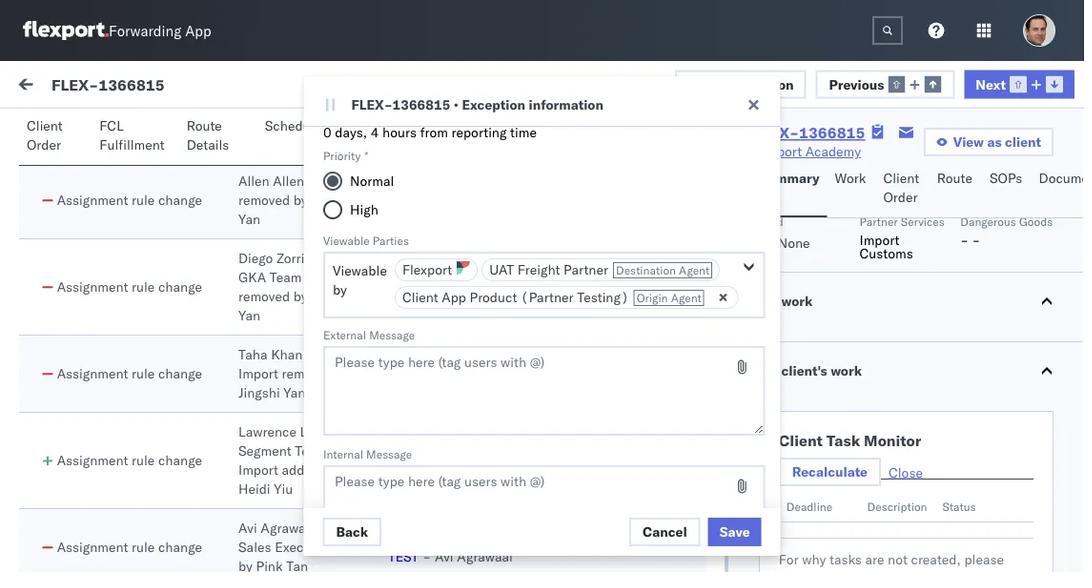 Task type: vqa. For each thing, say whether or not it's contained in the screenshot.
impact
yes



Task type: describe. For each thing, give the bounding box(es) containing it.
0 days, 4 hours from reporting time
[[323, 124, 536, 141]]

taha khan as cs import removed by jingshi yan
[[238, 346, 351, 401]]

0 horizontal spatial this
[[57, 382, 83, 399]]

2022 for 3:32
[[584, 278, 617, 295]]

work inside button
[[782, 293, 813, 309]]

taha for taha khan as cs import removed by jingshi yan
[[238, 346, 268, 363]]

2 horizontal spatial (0)
[[287, 78, 312, 95]]

jingshi inside lawrence lee wc segment team as cs import removed by jingshi yan
[[238, 134, 280, 150]]

1 work_desk from the top
[[388, 182, 471, 199]]

0 horizontal spatial client order button
[[19, 109, 92, 165]]

lawrence inside lawrence lee wc segment team as cs import removed by jingshi yan
[[238, 76, 297, 93]]

assignment rule change for lawrence lee wc segment team as cs import removed by jingshi yan
[[57, 105, 202, 122]]

2 allen from the left
[[273, 173, 304, 189]]

import inside lawrence lee wc segment team as cs import added by heidi yiu
[[238, 462, 278, 478]]

work up external (0)
[[55, 73, 104, 100]]

2 team from the top
[[388, 356, 425, 372]]

list
[[281, 121, 304, 138]]

as inside lawrence lee wc segment team as cs import added by heidi yiu
[[331, 443, 345, 459]]

3
[[388, 288, 396, 305]]

sops button
[[982, 161, 1031, 217]]

wc inside the diego zorrilla _ wc gka team as broker removed by jingshi yan
[[334, 250, 356, 267]]

6, for apr 6, 2022 3:33 am
[[568, 105, 581, 122]]

2 oct 26, 2023, 2:45 pm pdt from the top
[[374, 470, 544, 486]]

lee up - avi agrawaal
[[482, 462, 504, 478]]

as inside taha khan as cs import removed by jingshi yan
[[306, 346, 320, 363]]

delivery
[[186, 545, 233, 561]]

fcl
[[100, 117, 124, 134]]

by inside viewable by
[[332, 282, 347, 299]]

delay
[[249, 344, 286, 361]]

pdt for your
[[520, 470, 544, 486]]

agent inside client app product (partner testing) origin agent
[[671, 291, 701, 306]]

lee inside lawrence lee wc segment team as cs import removed by jingshi yan
[[300, 76, 322, 93]]

client task monitor
[[779, 431, 922, 450]]

1 vertical spatial hold
[[254, 239, 284, 256]]

dangerous
[[961, 214, 1017, 228]]

time
[[510, 124, 536, 141]]

message inside button
[[222, 121, 277, 138]]

avi inside avi agrawaal as sales exec removed by pink tan
[[238, 520, 257, 536]]

la for lawrence lee wc segment team as cs import added by heidi yiu
[[388, 462, 405, 478]]

testing)
[[577, 289, 629, 306]]

agrawaal inside avi agrawaal as sales exec removed by pink tan
[[261, 520, 317, 536]]

schedule button
[[257, 109, 332, 165]]

resize handle column header for related work item/shipment
[[1050, 159, 1073, 572]]

internal message
[[323, 447, 412, 462]]

assignment rule change for lawrence lee wc segment team as cs import added by heidi yiu
[[57, 452, 202, 469]]

0 vertical spatial your
[[212, 468, 238, 485]]

team for lawrence lee wc segment team as cs import removed by jingshi yan
[[388, 95, 425, 112]]

cs for lawrence lee wc segment team as cs import added by heidi yiu
[[348, 443, 364, 459]]

2022 for 3:33
[[584, 105, 617, 122]]

segment for added
[[238, 443, 292, 459]]

2 2:45 from the top
[[464, 470, 493, 486]]

my client's work
[[759, 362, 862, 379]]

for why tasks are not created, please check
[[779, 551, 1004, 572]]

team for lawrence lee wc segment team as cs import removed by jingshi yan
[[295, 95, 327, 112]]

client's
[[782, 362, 828, 379]]

often
[[239, 487, 271, 504]]

my work inside button
[[759, 293, 813, 309]]

may
[[248, 526, 273, 542]]

shipment,
[[241, 468, 302, 485]]

app for forwarding
[[185, 21, 211, 40]]

expected.
[[57, 526, 116, 542]]

deliveries for apr 6, 2022 3:33 am
[[428, 95, 488, 112]]

flex- right client's at the right bottom of the page
[[846, 346, 886, 362]]

this inside & k, devan has been delayed. this often occurs when unloading cargo takes longer than expected. please note that this may impact your shipment's final delivery date. we
[[222, 526, 245, 542]]

internal (0) button
[[120, 113, 214, 150]]

deliveries for apr 6, 2022 1:28 am
[[428, 443, 488, 459]]

message down external (0) button
[[59, 165, 105, 180]]

4
[[370, 124, 379, 141]]

assignees
[[633, 117, 698, 134]]

omkar for oct 26, 2023, 2:45 pm pdt
[[93, 311, 133, 328]]

status
[[943, 499, 976, 514]]

cs inside taha khan as cs import removed by jingshi yan
[[323, 346, 340, 363]]

we
[[135, 402, 152, 418]]

has
[[97, 487, 118, 504]]

client left task
[[779, 431, 823, 450]]

pvg air test
[[388, 529, 479, 565]]

pm for exception: unknown customs hold type
[[496, 231, 516, 248]]

deliveries - la for lawrence lee wc segment team as cs import removed by jingshi yan
[[388, 95, 500, 131]]

1 horizontal spatial order
[[884, 189, 918, 206]]

apr 6, 2022 1:28 am
[[543, 452, 674, 469]]

from
[[420, 124, 448, 141]]

pink
[[256, 558, 283, 572]]

3 resize handle column header from the left
[[814, 159, 837, 572]]

0 vertical spatial we
[[57, 468, 76, 485]]

sender omkar savant
[[510, 80, 632, 94]]

am for apr 6, 2022 3:33 am
[[653, 105, 674, 122]]

product
[[469, 289, 517, 306]]

0 vertical spatial client order
[[27, 117, 63, 153]]

1 vertical spatial client order
[[884, 170, 920, 206]]

flex- up flexport academy
[[752, 123, 799, 142]]

1 horizontal spatial work
[[835, 170, 866, 186]]

applied
[[376, 78, 421, 95]]

containers
[[340, 117, 406, 134]]

2 26, from the top
[[399, 346, 420, 362]]

jingshi inside allen allen as broker removed by jingshi yan
[[311, 192, 353, 208]]

shipment's
[[87, 545, 153, 561]]

please type here (tag users with @) text field for external message
[[323, 347, 765, 436]]

my client's work button
[[728, 342, 1084, 400]]

apr for apr 6, 2022 1:28 am
[[543, 452, 565, 469]]

(partner
[[520, 289, 573, 306]]

*
[[364, 149, 368, 163]]

assignment for lawrence lee wc segment team as cs import removed by jingshi yan
[[57, 105, 128, 122]]

we are notifying you that your shipment,
[[57, 468, 302, 485]]

yiu
[[274, 481, 293, 497]]

route for route details
[[187, 117, 222, 134]]

by inside allen allen as broker removed by jingshi yan
[[293, 192, 308, 208]]

external for external (0)
[[31, 121, 81, 138]]

exec
[[275, 539, 304, 556]]

internal for internal message
[[323, 447, 363, 462]]

lawrence inside lawrence lee wc segment team as cs import added by heidi yiu
[[238, 423, 297, 440]]

unloading
[[93, 506, 153, 523]]

viewable for by
[[332, 263, 387, 279]]

apr 6, 2022 3:33 am
[[543, 105, 674, 122]]

previous
[[829, 76, 884, 92]]

change for allen allen as broker removed by jingshi yan
[[158, 192, 202, 208]]

flexport for flexport academy
[[752, 143, 802, 160]]

am for apr 6, 2022 3:32 am
[[653, 278, 674, 295]]

save
[[720, 524, 750, 540]]

assignees button
[[625, 109, 706, 165]]

am for mar 31, 2022 8:05 am
[[664, 539, 685, 556]]

flexport academy link
[[752, 142, 861, 161]]

as inside lawrence lee wc segment team as cs import removed by jingshi yan
[[331, 95, 345, 112]]

0 vertical spatial savant
[[594, 80, 632, 94]]

0 vertical spatial 1
[[332, 78, 341, 95]]

work right related
[[889, 165, 914, 180]]

change for diego zorrilla _ wc gka team as broker removed by jingshi yan
[[158, 278, 202, 295]]

days,
[[335, 124, 367, 141]]

flex- up external (0)
[[52, 75, 98, 94]]

flex-1366815 • exception information
[[351, 96, 604, 113]]

fcl fulfillment
[[100, 117, 165, 153]]

lawrence down the •
[[421, 114, 479, 131]]

client left the fcl
[[27, 117, 63, 134]]

forwarding
[[109, 21, 181, 40]]

test
[[388, 548, 419, 565]]

pvg
[[428, 529, 454, 546]]

deal
[[145, 382, 171, 399]]

client right 3
[[402, 289, 438, 306]]

flexport for flexport
[[402, 262, 452, 278]]

mar
[[543, 539, 567, 556]]

route details
[[187, 117, 229, 153]]

flex- down work button
[[846, 231, 886, 248]]

2022 for 3:29
[[584, 365, 617, 382]]

26, for exception: unknown customs hold type
[[399, 231, 420, 248]]

related
[[847, 165, 886, 180]]

reporting
[[451, 124, 506, 141]]

1 vertical spatial agrawaal
[[457, 548, 513, 565]]

been
[[122, 487, 152, 504]]

pm for your
[[496, 470, 516, 486]]

import work button
[[134, 61, 224, 113]]

monitor
[[864, 431, 922, 450]]

0 vertical spatial that
[[184, 468, 208, 485]]

team team 1 -
[[388, 356, 482, 372]]

exception:
[[61, 239, 128, 256]]

flex- down client task monitor on the right
[[846, 470, 886, 486]]

freight
[[517, 262, 560, 278]]

mar 31, 2022 8:05 am
[[543, 539, 685, 556]]

1 2:45 from the top
[[464, 346, 493, 362]]

messages button
[[547, 109, 625, 165]]

1 vertical spatial diego
[[412, 288, 447, 305]]

devan
[[206, 344, 246, 361]]

this inside this contract established, we will create a lucrative partnership.
[[230, 382, 253, 399]]

client up services
[[884, 170, 920, 186]]

devan delay
[[206, 344, 286, 361]]

apr for apr 6, 2022 3:32 am
[[543, 278, 565, 295]]

2023, for exception: unknown customs hold type
[[423, 231, 461, 248]]

assignment rule change for diego zorrilla _ wc gka team as broker removed by jingshi yan
[[57, 278, 202, 295]]

assignment rule change for taha khan as cs import removed by jingshi yan
[[57, 365, 202, 382]]

as inside button
[[988, 134, 1002, 150]]

0 horizontal spatial flex-1366815
[[52, 75, 165, 94]]

(0) button
[[224, 61, 320, 113]]

assignment for avi agrawaal as sales exec removed by pink tan
[[57, 539, 128, 556]]

viewable parties
[[323, 234, 409, 248]]

yan inside taha khan as cs import removed by jingshi yan
[[283, 384, 306, 401]]

by inside taha khan as cs import removed by jingshi yan
[[337, 365, 351, 382]]

2022 for 1:28
[[584, 452, 617, 469]]

assignment for diego zorrilla _ wc gka team as broker removed by jingshi yan
[[57, 278, 128, 295]]

zorrilla inside the diego zorrilla _ wc gka team as broker removed by jingshi yan
[[277, 250, 319, 267]]

flex-1366815 link
[[752, 123, 865, 142]]

client app product (partner testing) origin agent
[[402, 289, 701, 306]]

partner inside partner services import customs
[[860, 214, 898, 228]]

will
[[155, 402, 176, 418]]

removed inside lawrence lee wc segment team as cs import removed by jingshi yan
[[282, 114, 334, 131]]

0 vertical spatial my
[[19, 73, 49, 100]]

high
[[350, 202, 378, 218]]

academy
[[806, 143, 861, 160]]

diego zorrilla _ wc gka team as broker removed by jingshi yan
[[238, 250, 363, 324]]

messages
[[555, 117, 615, 134]]

1 horizontal spatial 1
[[462, 356, 470, 372]]

segment for removed
[[238, 95, 292, 112]]

1 vertical spatial flex-1366815
[[752, 123, 865, 142]]

are inside for why tasks are not created, please check
[[865, 551, 885, 568]]

removed inside taha khan as cs import removed by jingshi yan
[[282, 365, 334, 382]]

0 vertical spatial work
[[185, 78, 216, 95]]

next button
[[965, 70, 1075, 98]]

view as client
[[954, 134, 1042, 150]]

jingshi inside taha khan as cs import removed by jingshi yan
[[238, 384, 280, 401]]

recalculate
[[792, 464, 868, 480]]

&
[[318, 468, 326, 485]]

longer
[[229, 506, 267, 523]]

work inside button
[[831, 362, 862, 379]]

team
[[428, 356, 458, 372]]

oct for your
[[374, 470, 396, 486]]

rule for lawrence lee wc segment team as cs import added by heidi yiu
[[132, 452, 155, 469]]

created,
[[911, 551, 961, 568]]

0 vertical spatial omkar
[[555, 80, 591, 94]]

import inside lawrence lee wc segment team as cs import removed by jingshi yan
[[238, 114, 278, 131]]

1 horizontal spatial 1366815
[[393, 96, 450, 113]]

we inside & k, devan has been delayed. this often occurs when unloading cargo takes longer than expected. please note that this may impact your shipment's final delivery date. we
[[271, 545, 290, 561]]

1 allen from the left
[[238, 173, 270, 189]]

omkar for oct 26, 2023, 2:46 pm pdt
[[93, 206, 133, 223]]



Task type: locate. For each thing, give the bounding box(es) containing it.
2 vertical spatial oct
[[374, 470, 396, 486]]

recalculate button
[[779, 458, 881, 486]]

flexport. image
[[23, 21, 109, 40]]

1 vertical spatial work_desk
[[388, 269, 471, 286]]

check
[[779, 570, 815, 572]]

rule for avi agrawaal as sales exec removed by pink tan
[[132, 539, 155, 556]]

assignment for lawrence lee wc segment team as cs import added by heidi yiu
[[57, 452, 128, 469]]

0 vertical spatial wc
[[325, 76, 346, 93]]

client inside client 3
[[474, 269, 510, 286]]

None text field
[[873, 16, 903, 45]]

view
[[954, 134, 984, 150]]

as right "delay"
[[306, 346, 320, 363]]

1 change from the top
[[158, 105, 202, 122]]

allen down message list button
[[238, 173, 270, 189]]

4 change from the top
[[158, 365, 202, 382]]

allen
[[238, 173, 270, 189], [273, 173, 304, 189]]

1 horizontal spatial diego
[[412, 288, 447, 305]]

as inside the diego zorrilla _ wc gka team as broker removed by jingshi yan
[[305, 269, 319, 286]]

26, for your
[[399, 470, 420, 486]]

1 vertical spatial deliveries
[[428, 443, 488, 459]]

change down import work
[[158, 105, 202, 122]]

-
[[491, 95, 500, 112], [409, 114, 417, 131], [961, 232, 969, 248], [972, 232, 981, 248], [400, 288, 409, 305], [610, 346, 618, 362], [474, 356, 482, 372], [491, 443, 500, 459], [409, 462, 417, 478], [610, 470, 618, 486], [423, 548, 431, 565]]

2 deliveries from the top
[[428, 443, 488, 459]]

your inside & k, devan has been delayed. this often occurs when unloading cargo takes longer than expected. please note that this may impact your shipment's final delivery date. we
[[57, 545, 84, 561]]

2022 right 31,
[[595, 539, 628, 556]]

1 26, from the top
[[399, 231, 420, 248]]

0 vertical spatial viewable
[[323, 234, 369, 248]]

0 horizontal spatial (0)
[[84, 121, 109, 138]]

please type here (tag users with @) text field for internal message
[[323, 466, 765, 556]]

apr
[[543, 105, 565, 122], [543, 278, 565, 295], [543, 365, 565, 382], [543, 452, 565, 469]]

wc inside lawrence lee wc segment team as cs import added by heidi yiu
[[325, 423, 346, 440]]

rule for taha khan as cs import removed by jingshi yan
[[132, 365, 155, 382]]

by inside the diego zorrilla _ wc gka team as broker removed by jingshi yan
[[293, 288, 308, 305]]

1 horizontal spatial external
[[323, 328, 366, 342]]

not
[[888, 551, 908, 568]]

my work down none
[[759, 293, 813, 309]]

message down 3
[[369, 328, 415, 342]]

apr left 1:28
[[543, 452, 565, 469]]

1 vertical spatial pdt
[[520, 346, 544, 362]]

zorrilla left _
[[277, 250, 319, 267]]

2 oct from the top
[[374, 346, 396, 362]]

that inside & k, devan has been delayed. this often occurs when unloading cargo takes longer than expected. please note that this may impact your shipment's final delivery date. we
[[194, 526, 218, 542]]

this inside & k, devan has been delayed. this often occurs when unloading cargo takes longer than expected. please note that this may impact your shipment's final delivery date. we
[[210, 487, 236, 504]]

removed inside avi agrawaal as sales exec removed by pink tan
[[307, 539, 359, 556]]

jingshi up lucrative
[[238, 384, 280, 401]]

0 horizontal spatial order
[[27, 136, 61, 153]]

wc for lawrence lee wc segment team as cs import removed by jingshi yan
[[325, 76, 346, 93]]

lee inside lawrence lee wc segment team as cs import added by heidi yiu
[[300, 423, 322, 440]]

omkar up great
[[93, 311, 133, 328]]

type
[[288, 239, 318, 256]]

0 horizontal spatial avi
[[238, 520, 257, 536]]

1 - lawrence lee from the top
[[409, 114, 504, 131]]

partner services import customs
[[860, 214, 945, 262]]

1 vertical spatial flexport
[[402, 262, 452, 278]]

3 apr from the top
[[543, 365, 565, 382]]

pm
[[496, 231, 516, 248], [496, 346, 516, 362], [496, 470, 516, 486]]

wc up the 'internal message'
[[325, 423, 346, 440]]

item/shipment
[[917, 165, 995, 180]]

am right 3:33
[[653, 105, 674, 122]]

rule left the final
[[132, 539, 155, 556]]

2 segment from the top
[[238, 443, 292, 459]]

oct 26, 2023, 2:46 pm pdt
[[374, 231, 544, 248]]

why
[[802, 551, 826, 568]]

6, for apr 6, 2022 3:29 am
[[568, 365, 581, 382]]

order down related work item/shipment
[[884, 189, 918, 206]]

change up deal
[[158, 365, 202, 382]]

1 vertical spatial omkar
[[93, 206, 133, 223]]

1 vertical spatial viewable
[[332, 263, 387, 279]]

3 change from the top
[[158, 278, 202, 295]]

broker inside allen allen as broker removed by jingshi yan
[[325, 173, 365, 189]]

team left team
[[388, 356, 425, 372]]

1 vertical spatial wc
[[334, 250, 356, 267]]

zorrilla down uat in the top of the page
[[450, 288, 493, 305]]

we
[[57, 468, 76, 485], [271, 545, 290, 561]]

cs for lawrence lee wc segment team as cs import removed by jingshi yan
[[348, 95, 364, 112]]

Please type here (tag users with @) text field
[[323, 347, 765, 436], [323, 466, 765, 556]]

are left not
[[865, 551, 885, 568]]

customs down services
[[860, 245, 913, 262]]

avi up sales
[[238, 520, 257, 536]]

4 assignment from the top
[[57, 365, 128, 382]]

am for apr 6, 2022 3:29 am
[[653, 365, 674, 382]]

0 vertical spatial oct
[[374, 231, 396, 248]]

customs inside partner services import customs
[[860, 245, 913, 262]]

0 vertical spatial - lawrence lee
[[409, 114, 504, 131]]

viewable down viewable parties
[[332, 263, 387, 279]]

normal
[[350, 173, 394, 190]]

3 26, from the top
[[399, 470, 420, 486]]

0 horizontal spatial allen
[[238, 173, 270, 189]]

2 change from the top
[[158, 192, 202, 208]]

0 vertical spatial agrawaal
[[261, 520, 317, 536]]

- lawrence lee up air
[[409, 462, 504, 478]]

internal inside button
[[128, 121, 175, 138]]

hold left type
[[254, 239, 284, 256]]

2022 left '3:29'
[[584, 365, 617, 382]]

1 pdt from the top
[[520, 231, 544, 248]]

that up delayed.
[[184, 468, 208, 485]]

5 change from the top
[[158, 452, 202, 469]]

tasks
[[830, 551, 862, 568]]

5 assignment rule change from the top
[[57, 452, 202, 469]]

3:33
[[621, 105, 650, 122]]

khan inside taha khan as cs import removed by jingshi yan
[[271, 346, 303, 363]]

flexport inside flexport button
[[402, 262, 452, 278]]

2 la from the top
[[388, 462, 405, 478]]

4 resize handle column header from the left
[[1050, 159, 1073, 572]]

partner up flex- 2271801 in the right of the page
[[860, 214, 898, 228]]

flexport up - diego zorrilla
[[402, 262, 452, 278]]

segment inside lawrence lee wc segment team as cs import added by heidi yiu
[[238, 443, 292, 459]]

1 vertical spatial omkar savant
[[93, 311, 177, 328]]

1 la from the top
[[388, 114, 405, 131]]

2023, up flexport button
[[423, 231, 461, 248]]

2 vertical spatial 1366815
[[799, 123, 865, 142]]

assignment for taha khan as cs import removed by jingshi yan
[[57, 365, 128, 382]]

_
[[323, 250, 331, 267]]

1 vertical spatial - lawrence lee
[[409, 462, 504, 478]]

by inside lawrence lee wc segment team as cs import removed by jingshi yan
[[337, 114, 351, 131]]

change for lawrence lee wc segment team as cs import removed by jingshi yan
[[158, 105, 202, 122]]

- lawrence lee for apr 6, 2022 1:28 am
[[409, 462, 504, 478]]

1 rule from the top
[[132, 105, 155, 122]]

1 vertical spatial agent
[[671, 291, 701, 306]]

yan inside allen allen as broker removed by jingshi yan
[[238, 211, 260, 227]]

removed inside allen allen as broker removed by jingshi yan
[[238, 192, 290, 208]]

6 assignment from the top
[[57, 539, 128, 556]]

taha inside taha khan
[[486, 356, 515, 372]]

1 horizontal spatial flexport
[[752, 143, 802, 160]]

0 vertical spatial segment
[[238, 95, 292, 112]]

1 horizontal spatial client order
[[884, 170, 920, 206]]

this
[[230, 382, 253, 399], [222, 526, 245, 542]]

2 please type here (tag users with @) text field from the top
[[323, 466, 765, 556]]

as up k,
[[331, 443, 345, 459]]

app
[[185, 21, 211, 40], [441, 289, 466, 306]]

- lawrence lee for apr 6, 2022 3:33 am
[[409, 114, 504, 131]]

khan up contract
[[271, 346, 303, 363]]

2023, up pvg on the left bottom of page
[[423, 470, 461, 486]]

agent inside uat freight partner destination agent
[[679, 264, 709, 278]]

related work item/shipment
[[847, 165, 995, 180]]

assignment rule change up great
[[57, 365, 202, 382]]

apr down sender omkar savant
[[543, 105, 565, 122]]

change for avi agrawaal as sales exec removed by pink tan
[[158, 539, 202, 556]]

4 rule from the top
[[132, 365, 155, 382]]

we up devan
[[57, 468, 76, 485]]

0 horizontal spatial are
[[80, 468, 99, 485]]

bol button
[[418, 109, 459, 165]]

unknown
[[132, 239, 191, 256]]

2 2023, from the top
[[423, 346, 461, 362]]

0 vertical spatial please type here (tag users with @) text field
[[323, 347, 765, 436]]

2 work_desk from the top
[[388, 269, 471, 286]]

khan down team team 1 -
[[388, 375, 420, 392]]

6 rule from the top
[[132, 539, 155, 556]]

khan for taha khan
[[388, 375, 420, 392]]

0 vertical spatial 1366815
[[98, 75, 165, 94]]

2 deliveries - la from the top
[[388, 443, 500, 478]]

26, left team
[[399, 346, 420, 362]]

broker inside the diego zorrilla _ wc gka team as broker removed by jingshi yan
[[323, 269, 363, 286]]

exception: unknown customs hold type
[[61, 239, 318, 256]]

1 vertical spatial are
[[865, 551, 885, 568]]

1 horizontal spatial zorrilla
[[450, 288, 493, 305]]

1 segment from the top
[[238, 95, 292, 112]]

1 horizontal spatial hold
[[759, 214, 784, 228]]

2023, for your
[[423, 470, 461, 486]]

client 3
[[388, 269, 510, 305]]

pm up - avi agrawaal
[[496, 470, 516, 486]]

4 apr from the top
[[543, 452, 565, 469]]

1 vertical spatial app
[[441, 289, 466, 306]]

pdt up freight on the top of the page
[[520, 231, 544, 248]]

3 pdt from the top
[[520, 470, 544, 486]]

pdt for exception: unknown customs hold type
[[520, 231, 544, 248]]

file exception button
[[675, 70, 806, 98], [675, 70, 806, 98]]

savant for oct 26, 2023, 2:45 pm pdt
[[136, 311, 177, 328]]

1 horizontal spatial my work
[[759, 293, 813, 309]]

0 vertical spatial omkar savant
[[93, 206, 177, 223]]

1 horizontal spatial client order button
[[876, 161, 930, 217]]

wc right _
[[334, 250, 356, 267]]

by right 0
[[337, 114, 351, 131]]

route for route
[[937, 170, 973, 186]]

taha for taha khan
[[486, 356, 515, 372]]

agrawaal
[[261, 520, 317, 536], [457, 548, 513, 565]]

my inside button
[[759, 362, 778, 379]]

1366815 up the fcl
[[98, 75, 165, 94]]

0 vertical spatial cs
[[348, 95, 364, 112]]

1 horizontal spatial flex-1366815
[[752, 123, 865, 142]]

rule up unknown in the left top of the page
[[132, 192, 155, 208]]

0 vertical spatial flexport
[[752, 143, 802, 160]]

0 vertical spatial 2:45
[[464, 346, 493, 362]]

route button
[[930, 161, 982, 217]]

0 vertical spatial deliveries - la
[[388, 95, 500, 131]]

cs inside lawrence lee wc segment team as cs import added by heidi yiu
[[348, 443, 364, 459]]

jingshi inside the diego zorrilla _ wc gka team as broker removed by jingshi yan
[[311, 288, 353, 305]]

1 vertical spatial route
[[937, 170, 973, 186]]

1 horizontal spatial partner
[[860, 214, 898, 228]]

0 horizontal spatial work
[[185, 78, 216, 95]]

2 resize handle column header from the left
[[578, 159, 601, 572]]

2271801
[[886, 231, 944, 248]]

1 oct from the top
[[374, 231, 396, 248]]

0 horizontal spatial internal
[[128, 121, 175, 138]]

yan inside lawrence lee wc segment team as cs import removed by jingshi yan
[[283, 134, 306, 150]]

allen down schedule button
[[273, 173, 304, 189]]

2 vertical spatial team
[[295, 443, 327, 459]]

assignment rule change for allen allen as broker removed by jingshi yan
[[57, 192, 202, 208]]

am right '3:29'
[[653, 365, 674, 382]]

order left fulfillment on the left top
[[27, 136, 61, 153]]

1366815 up the academy
[[799, 123, 865, 142]]

khan inside taha khan
[[388, 375, 420, 392]]

3 rule from the top
[[132, 278, 155, 295]]

6 assignment rule change from the top
[[57, 539, 202, 556]]

team inside lawrence lee wc segment team as cs import added by heidi yiu
[[295, 443, 327, 459]]

assignment rule change down unknown in the left top of the page
[[57, 278, 202, 295]]

0 horizontal spatial agrawaal
[[261, 520, 317, 536]]

work right client's at the right bottom of the page
[[831, 362, 862, 379]]

internal for internal (0)
[[128, 121, 175, 138]]

filter
[[344, 78, 372, 95]]

3 assignment rule change from the top
[[57, 278, 202, 295]]

import inside partner services import customs
[[860, 232, 900, 248]]

0 horizontal spatial zorrilla
[[277, 250, 319, 267]]

flex- up containers
[[351, 96, 393, 113]]

contract
[[256, 382, 307, 399]]

4 6, from the top
[[568, 452, 581, 469]]

0 vertical spatial hold
[[759, 214, 784, 228]]

task
[[827, 431, 860, 450]]

omkar savant for oct 26, 2023, 2:45 pm pdt
[[93, 311, 177, 328]]

0 horizontal spatial hold
[[254, 239, 284, 256]]

by
[[337, 114, 351, 131], [293, 192, 308, 208], [332, 282, 347, 299], [293, 288, 308, 305], [337, 365, 351, 382], [323, 462, 337, 478], [238, 558, 253, 572]]

external left the fcl
[[31, 121, 81, 138]]

pdt up mar
[[520, 470, 544, 486]]

as inside allen allen as broker removed by jingshi yan
[[308, 173, 322, 189]]

2022 left 3:32
[[584, 278, 617, 295]]

wc for lawrence lee wc segment team as cs import added by heidi yiu
[[325, 423, 346, 440]]

client order button
[[19, 109, 92, 165], [876, 161, 930, 217]]

2 vertical spatial savant
[[136, 311, 177, 328]]

assignment rule change up fulfillment on the left top
[[57, 105, 202, 122]]

flexport inside flexport academy link
[[752, 143, 802, 160]]

file
[[705, 76, 728, 92]]

1 horizontal spatial customs
[[860, 245, 913, 262]]

resize handle column header
[[342, 159, 365, 572], [578, 159, 601, 572], [814, 159, 837, 572], [1050, 159, 1073, 572]]

pm down product
[[496, 346, 516, 362]]

change for taha khan as cs import removed by jingshi yan
[[158, 365, 202, 382]]

jingshi down normal
[[311, 192, 353, 208]]

3 pm from the top
[[496, 470, 516, 486]]

1 horizontal spatial internal
[[323, 447, 363, 462]]

1 vertical spatial this
[[210, 487, 236, 504]]

rule for lawrence lee wc segment team as cs import removed by jingshi yan
[[132, 105, 155, 122]]

(0) for external (0)
[[84, 121, 109, 138]]

la for lawrence lee wc segment team as cs import removed by jingshi yan
[[388, 114, 405, 131]]

omkar up information
[[555, 80, 591, 94]]

sales
[[238, 539, 271, 556]]

(0) for internal (0)
[[178, 121, 203, 138]]

1 vertical spatial your
[[57, 545, 84, 561]]

date.
[[237, 545, 268, 561]]

0 horizontal spatial your
[[57, 545, 84, 561]]

1 vertical spatial segment
[[238, 443, 292, 459]]

assignment rule change for avi agrawaal as sales exec removed by pink tan
[[57, 539, 202, 556]]

1 resize handle column header from the left
[[342, 159, 365, 572]]

work_desk
[[388, 182, 471, 199], [388, 269, 471, 286]]

1 vertical spatial we
[[271, 545, 290, 561]]

import left list
[[238, 114, 278, 131]]

0 vertical spatial work_desk
[[388, 182, 471, 199]]

0 horizontal spatial app
[[185, 21, 211, 40]]

|
[[325, 78, 329, 95]]

cs
[[348, 95, 364, 112], [323, 346, 340, 363], [348, 443, 364, 459]]

5 assignment from the top
[[57, 452, 128, 469]]

agent right the destination
[[679, 264, 709, 278]]

yan inside the diego zorrilla _ wc gka team as broker removed by jingshi yan
[[238, 307, 260, 324]]

as left back
[[320, 520, 334, 536]]

import inside taha khan as cs import removed by jingshi yan
[[238, 365, 278, 382]]

am for apr 6, 2022 1:28 am
[[653, 452, 674, 469]]

team for avi agrawaal as sales exec removed by pink tan
[[388, 529, 425, 546]]

savant for oct 26, 2023, 2:46 pm pdt
[[136, 206, 177, 223]]

0 vertical spatial avi
[[238, 520, 257, 536]]

lawrence up pvg on the left bottom of page
[[421, 462, 479, 478]]

omkar up exception:
[[93, 206, 133, 223]]

0
[[323, 124, 331, 141]]

assignment rule change down fulfillment on the left top
[[57, 192, 202, 208]]

3 6, from the top
[[568, 365, 581, 382]]

removed
[[282, 114, 334, 131], [238, 192, 290, 208], [238, 288, 290, 305], [282, 365, 334, 382], [307, 539, 359, 556]]

for
[[779, 551, 799, 568]]

partnership.
[[57, 421, 131, 437]]

lucrative
[[231, 402, 283, 418]]

removed inside the diego zorrilla _ wc gka team as broker removed by jingshi yan
[[238, 288, 290, 305]]

k,
[[330, 468, 343, 485]]

work_desk down time
[[388, 182, 471, 199]]

3:29
[[621, 365, 650, 382]]

cs inside lawrence lee wc segment team as cs import removed by jingshi yan
[[348, 95, 364, 112]]

app for client
[[441, 289, 466, 306]]

0 horizontal spatial partner
[[563, 262, 608, 278]]

by inside lawrence lee wc segment team as cs import added by heidi yiu
[[323, 462, 337, 478]]

assignment for allen allen as broker removed by jingshi yan
[[57, 192, 128, 208]]

client order
[[27, 117, 63, 153], [884, 170, 920, 206]]

1 omkar savant from the top
[[93, 206, 177, 223]]

as inside avi agrawaal as sales exec removed by pink tan
[[320, 520, 334, 536]]

by down type
[[293, 288, 308, 305]]

•
[[454, 96, 459, 113]]

forwarding app link
[[23, 21, 211, 40]]

1 assignment rule change from the top
[[57, 105, 202, 122]]

2022 for 8:05
[[595, 539, 628, 556]]

change up exception: unknown customs hold type at the top of the page
[[158, 192, 202, 208]]

diego
[[238, 250, 273, 267], [412, 288, 447, 305]]

by left 3
[[332, 282, 347, 299]]

pdt
[[520, 231, 544, 248], [520, 346, 544, 362], [520, 470, 544, 486]]

rule for diego zorrilla _ wc gka team as broker removed by jingshi yan
[[132, 278, 155, 295]]

air
[[457, 529, 479, 546]]

change for lawrence lee wc segment team as cs import added by heidi yiu
[[158, 452, 202, 469]]

4 team from the top
[[388, 529, 425, 546]]

savant up deal
[[136, 311, 177, 328]]

1 horizontal spatial avi
[[435, 548, 454, 565]]

external inside external (0) button
[[31, 121, 81, 138]]

1 2023, from the top
[[423, 231, 461, 248]]

0 vertical spatial internal
[[128, 121, 175, 138]]

apr for apr 6, 2022 3:33 am
[[543, 105, 565, 122]]

savant up unknown in the left top of the page
[[136, 206, 177, 223]]

0 vertical spatial are
[[80, 468, 99, 485]]

- lawrence lee
[[409, 114, 504, 131], [409, 462, 504, 478]]

1 vertical spatial la
[[388, 462, 405, 478]]

2 6, from the top
[[568, 278, 581, 295]]

2 apr from the top
[[543, 278, 565, 295]]

1 vertical spatial khan
[[388, 375, 420, 392]]

my for 'my work' button
[[759, 293, 778, 309]]

you
[[159, 468, 180, 485]]

1 deliveries - la from the top
[[388, 95, 500, 131]]

my inside button
[[759, 293, 778, 309]]

deadline
[[787, 499, 833, 514]]

1 assignment from the top
[[57, 105, 128, 122]]

2:45
[[464, 346, 493, 362], [464, 470, 493, 486]]

rule for allen allen as broker removed by jingshi yan
[[132, 192, 155, 208]]

1 oct 26, 2023, 2:45 pm pdt from the top
[[374, 346, 544, 362]]

0 vertical spatial 26,
[[399, 231, 420, 248]]

message
[[222, 121, 277, 138], [59, 165, 105, 180], [369, 328, 415, 342], [366, 447, 412, 462]]

message left list
[[222, 121, 277, 138]]

la right k,
[[388, 462, 405, 478]]

oct 26, 2023, 2:45 pm pdt up air
[[374, 470, 544, 486]]

2 vertical spatial cs
[[348, 443, 364, 459]]

oct for exception: unknown customs hold type
[[374, 231, 396, 248]]

1 vertical spatial avi
[[435, 548, 454, 565]]

0 vertical spatial khan
[[271, 346, 303, 363]]

this up lucrative
[[230, 382, 253, 399]]

1 vertical spatial 1366815
[[393, 96, 450, 113]]

1 vertical spatial my work
[[759, 293, 813, 309]]

0 vertical spatial oct 26, 2023, 2:45 pm pdt
[[374, 346, 544, 362]]

0 vertical spatial agent
[[679, 264, 709, 278]]

diego inside the diego zorrilla _ wc gka team as broker removed by jingshi yan
[[238, 250, 273, 267]]

1 vertical spatial that
[[194, 526, 218, 542]]

6, for apr 6, 2022 3:32 am
[[568, 278, 581, 295]]

team down | 1 filter applied filtered by:
[[388, 95, 425, 112]]

my
[[19, 73, 49, 100], [759, 293, 778, 309], [759, 362, 778, 379]]

0 horizontal spatial customs
[[195, 239, 251, 256]]

import inside button
[[141, 78, 182, 95]]

team for lawrence lee wc segment team as cs import added by heidi yiu
[[388, 443, 425, 459]]

team inside the diego zorrilla _ wc gka team as broker removed by jingshi yan
[[270, 269, 302, 286]]

my for my client's work button
[[759, 362, 778, 379]]

my work
[[19, 73, 104, 100], [759, 293, 813, 309]]

2 vertical spatial 26,
[[399, 470, 420, 486]]

tan
[[286, 558, 308, 572]]

6 change from the top
[[158, 539, 202, 556]]

3 2023, from the top
[[423, 470, 461, 486]]

1 apr from the top
[[543, 105, 565, 122]]

route inside route button
[[937, 170, 973, 186]]

team for lawrence lee wc segment team as cs import added by heidi yiu
[[295, 443, 327, 459]]

0 horizontal spatial my work
[[19, 73, 104, 100]]

4 assignment rule change from the top
[[57, 365, 202, 382]]

6, for apr 6, 2022 1:28 am
[[568, 452, 581, 469]]

established,
[[57, 402, 132, 418]]

2 - lawrence lee from the top
[[409, 462, 504, 478]]

2 assignment from the top
[[57, 192, 128, 208]]

3 oct from the top
[[374, 470, 396, 486]]

1 team from the top
[[388, 95, 425, 112]]

1 horizontal spatial your
[[212, 468, 238, 485]]

hold up none
[[759, 214, 784, 228]]

0 vertical spatial diego
[[238, 250, 273, 267]]

2:45 right team
[[464, 346, 493, 362]]

taha inside taha khan as cs import removed by jingshi yan
[[238, 346, 268, 363]]

work up route details
[[185, 78, 216, 95]]

agrawaal down air
[[457, 548, 513, 565]]

team right gka
[[270, 269, 302, 286]]

this
[[57, 382, 83, 399], [210, 487, 236, 504]]

jingshi left list
[[238, 134, 280, 150]]

lee
[[300, 76, 322, 93], [482, 114, 504, 131], [300, 423, 322, 440], [482, 462, 504, 478]]

viewable up _
[[323, 234, 369, 248]]

0 horizontal spatial taha
[[238, 346, 268, 363]]

team inside lawrence lee wc segment team as cs import removed by jingshi yan
[[295, 95, 327, 112]]

2022 left 1:28
[[584, 452, 617, 469]]

5 rule from the top
[[132, 452, 155, 469]]

0 horizontal spatial external
[[31, 121, 81, 138]]

1 horizontal spatial app
[[441, 289, 466, 306]]

oct down the 'internal message'
[[374, 470, 396, 486]]

segment up shipment,
[[238, 443, 292, 459]]

flexport up summary on the right
[[752, 143, 802, 160]]

priority
[[323, 149, 360, 163]]

1 please type here (tag users with @) text field from the top
[[323, 347, 765, 436]]

omkar savant for oct 26, 2023, 2:46 pm pdt
[[93, 206, 177, 223]]

route inside route details
[[187, 117, 222, 134]]

import work
[[141, 78, 216, 95]]

notifying
[[102, 468, 155, 485]]

& k, devan has been delayed. this often occurs when unloading cargo takes longer than expected. please note that this may impact your shipment's final delivery date. we
[[57, 468, 343, 561]]

apr for apr 6, 2022 3:29 am
[[543, 365, 565, 382]]

1 6, from the top
[[568, 105, 581, 122]]

apr down client app product (partner testing) origin agent
[[543, 365, 565, 382]]

are up devan
[[80, 468, 99, 485]]

resize handle column header for time
[[578, 159, 601, 572]]

2 omkar savant from the top
[[93, 311, 177, 328]]

oct down external message
[[374, 346, 396, 362]]

team down taha khan
[[388, 443, 425, 459]]

your down expected.
[[57, 545, 84, 561]]

0 horizontal spatial khan
[[271, 346, 303, 363]]

pdt down (partner
[[520, 346, 544, 362]]

1 vertical spatial 26,
[[399, 346, 420, 362]]

26, up flexport button
[[399, 231, 420, 248]]

segment inside lawrence lee wc segment team as cs import removed by jingshi yan
[[238, 95, 292, 112]]

work_desk up - diego zorrilla
[[388, 269, 471, 286]]

2 pdt from the top
[[520, 346, 544, 362]]

3 assignment from the top
[[57, 278, 128, 295]]

wc inside lawrence lee wc segment team as cs import removed by jingshi yan
[[325, 76, 346, 93]]

message up back
[[366, 447, 412, 462]]

lee down exception
[[482, 114, 504, 131]]

3 team from the top
[[388, 443, 425, 459]]

viewable for parties
[[323, 234, 369, 248]]

flex- 2271801
[[846, 231, 944, 248]]

deliveries - la for lawrence lee wc segment team as cs import added by heidi yiu
[[388, 443, 500, 478]]

resize handle column header for message
[[342, 159, 365, 572]]

1 pm from the top
[[496, 231, 516, 248]]

as down type
[[305, 269, 319, 286]]

diego up gka
[[238, 250, 273, 267]]

rule down unknown in the left top of the page
[[132, 278, 155, 295]]

this contract established, we will create a lucrative partnership.
[[57, 382, 307, 437]]

0 vertical spatial route
[[187, 117, 222, 134]]

2 assignment rule change from the top
[[57, 192, 202, 208]]

agent
[[679, 264, 709, 278], [671, 291, 701, 306]]

1 vertical spatial partner
[[563, 262, 608, 278]]

external for external message
[[323, 328, 366, 342]]

route details button
[[179, 109, 257, 165]]

0 vertical spatial this
[[57, 382, 83, 399]]

1 vertical spatial deliveries - la
[[388, 443, 500, 478]]

2 rule from the top
[[132, 192, 155, 208]]

2 pm from the top
[[496, 346, 516, 362]]

back
[[336, 524, 368, 540]]

0 horizontal spatial route
[[187, 117, 222, 134]]

by inside avi agrawaal as sales exec removed by pink tan
[[238, 558, 253, 572]]

khan for taha khan as cs import removed by jingshi yan
[[271, 346, 303, 363]]

1 deliveries from the top
[[428, 95, 488, 112]]

cargo
[[156, 506, 190, 523]]



